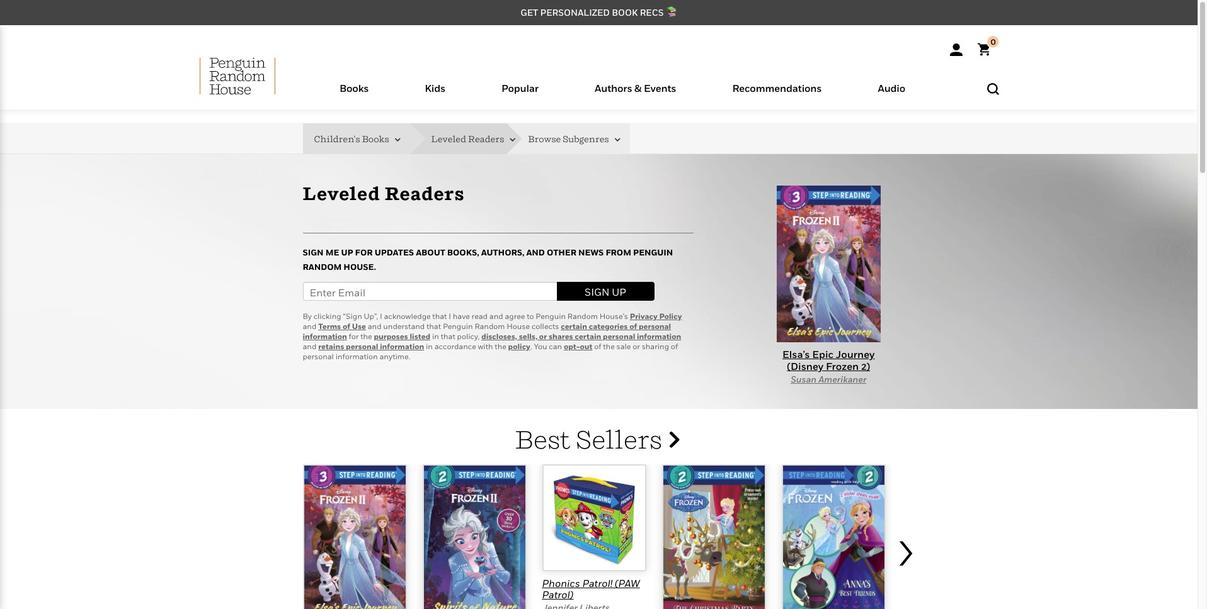 Task type: vqa. For each thing, say whether or not it's contained in the screenshot.
Immediately
no



Task type: describe. For each thing, give the bounding box(es) containing it.
audio
[[878, 82, 905, 95]]

sale
[[617, 342, 631, 352]]

and right read
[[489, 312, 503, 321]]

information inside certain categories of personal information
[[303, 332, 347, 341]]

Leveled Readers field
[[431, 123, 526, 154]]

anna's best friends (disney frozen) image
[[782, 465, 886, 610]]

best sellers link
[[515, 425, 680, 455]]

patrol)
[[542, 589, 574, 602]]

books,
[[447, 248, 479, 258]]

audio link
[[878, 82, 905, 110]]

children's books
[[314, 133, 391, 144]]

0 horizontal spatial penguin
[[443, 322, 473, 331]]

sharing
[[642, 342, 669, 352]]

purposes listed link
[[374, 332, 430, 341]]

recommendations button
[[704, 79, 850, 110]]

clicking
[[314, 312, 341, 321]]

leveled inside field
[[431, 133, 466, 144]]

authors,
[[481, 248, 524, 258]]

1 vertical spatial in
[[426, 342, 433, 352]]

best sellers
[[515, 425, 667, 455]]

of the sale or sharing of personal information anytime.
[[303, 342, 678, 362]]

patrol!
[[582, 578, 613, 590]]

›
[[895, 517, 916, 578]]

house's
[[600, 312, 628, 321]]

recs
[[640, 7, 664, 18]]

sign up
[[585, 286, 626, 299]]

1 vertical spatial leveled
[[303, 182, 380, 204]]

audio button
[[850, 79, 934, 110]]

books link
[[340, 82, 369, 110]]

up inside button
[[612, 286, 626, 299]]

susan amerikaner link
[[791, 375, 867, 385]]

📚
[[666, 7, 677, 18]]

retains
[[318, 342, 344, 352]]

me
[[326, 248, 339, 258]]

(paw
[[615, 578, 640, 590]]

spirits of nature (disney frozen 2) image
[[422, 465, 526, 610]]

by clicking "sign up", i acknowledge that i have read and agree to penguin random house's privacy policy and terms of use and understand that penguin random house collects
[[303, 312, 682, 331]]

"sign
[[343, 312, 362, 321]]

for inside the sign me up for updates about books, authors, and other news from penguin random house.
[[355, 248, 373, 258]]

leveled readers inside field
[[431, 133, 506, 144]]

journey
[[836, 348, 875, 361]]

that inside for the purposes listed in that policy, discloses, sells, or shares certain personal information and retains personal information in accordance with the policy . you can opt-out
[[441, 332, 455, 341]]

1 vertical spatial that
[[427, 322, 441, 331]]

policy,
[[457, 332, 480, 341]]

children's
[[314, 133, 360, 144]]

personal inside certain categories of personal information
[[639, 322, 671, 331]]

shares
[[549, 332, 573, 341]]

certain categories of personal information
[[303, 322, 671, 341]]

popular button
[[474, 79, 567, 110]]

the for for
[[361, 332, 372, 341]]

of inside certain categories of personal information
[[630, 322, 637, 331]]

the for of
[[603, 342, 615, 352]]

sign in image
[[950, 43, 962, 56]]

recommendations
[[732, 82, 822, 95]]

authors & events link
[[595, 82, 676, 110]]

news
[[578, 248, 604, 258]]

phonics patrol! (paw patrol)
[[542, 578, 640, 602]]

0 vertical spatial that
[[432, 312, 447, 321]]

elsa's epic journey (disney frozen 2)
[[783, 348, 875, 373]]

shopping cart image
[[978, 36, 999, 56]]

collects
[[532, 322, 559, 331]]

get personalized book recs 📚
[[521, 7, 677, 18]]

discloses, sells, or shares certain personal information link
[[481, 332, 681, 341]]

understand
[[383, 322, 425, 331]]

susan amerikaner
[[791, 375, 867, 385]]

privacy policy link
[[630, 312, 682, 321]]

elsa's
[[783, 348, 810, 361]]

books inside field
[[362, 133, 389, 144]]

browse by category or genre navigation
[[303, 123, 681, 155]]

books inside popup button
[[340, 82, 369, 95]]

information inside of the sale or sharing of personal information anytime.
[[336, 352, 378, 362]]

policy link
[[508, 342, 530, 352]]

for the purposes listed in that policy, discloses, sells, or shares certain personal information and retains personal information in accordance with the policy . you can opt-out
[[303, 332, 681, 352]]

certain categories of personal information link
[[303, 322, 671, 341]]

best
[[515, 425, 571, 455]]

terms
[[318, 322, 341, 331]]

of inside by clicking "sign up", i acknowledge that i have read and agree to penguin random house's privacy policy and terms of use and understand that penguin random house collects
[[343, 322, 350, 331]]

susan
[[791, 375, 817, 385]]

2 i from the left
[[449, 312, 451, 321]]

elsa's epic journey (disney frozen 2) link
[[777, 186, 881, 373]]

agree
[[505, 312, 525, 321]]

categories
[[589, 322, 628, 331]]

policy
[[659, 312, 682, 321]]

authors & events
[[595, 82, 676, 95]]

to
[[527, 312, 534, 321]]

events
[[644, 82, 676, 95]]

read
[[472, 312, 488, 321]]

book
[[612, 7, 638, 18]]

.
[[530, 342, 532, 352]]

0 vertical spatial in
[[432, 332, 439, 341]]

elsa's epic journey (disney frozen 2) image
[[303, 465, 407, 610]]

1 horizontal spatial penguin
[[536, 312, 566, 321]]

sign up button
[[557, 282, 654, 301]]

› link
[[895, 512, 920, 610]]

by
[[303, 312, 312, 321]]

personalized
[[540, 7, 610, 18]]

Enter Email email field
[[303, 282, 557, 301]]

kids link
[[425, 82, 445, 110]]

browse subgenres
[[528, 133, 611, 144]]

for inside for the purposes listed in that policy, discloses, sells, or shares certain personal information and retains personal information in accordance with the policy . you can opt-out
[[349, 332, 359, 341]]



Task type: locate. For each thing, give the bounding box(es) containing it.
information down 'retains personal information' link
[[336, 352, 378, 362]]

opt-out link
[[564, 342, 593, 352]]

0 vertical spatial leveled readers
[[431, 133, 506, 144]]

kids
[[425, 82, 445, 95]]

and down by
[[303, 322, 317, 331]]

0 vertical spatial books
[[340, 82, 369, 95]]

or
[[539, 332, 547, 341], [633, 342, 640, 352]]

and inside the sign me up for updates about books, authors, and other news from penguin random house.
[[526, 248, 545, 258]]

certain up "out"
[[575, 332, 601, 341]]

that up accordance
[[441, 332, 455, 341]]

information down 'purposes listed' link
[[380, 342, 424, 352]]

2 horizontal spatial random
[[568, 312, 598, 321]]

penguin right "from"
[[633, 248, 673, 258]]

2 horizontal spatial penguin
[[633, 248, 673, 258]]

1 i from the left
[[380, 312, 382, 321]]

Browse Subgenres field
[[528, 123, 630, 154]]

0 vertical spatial penguin
[[633, 248, 673, 258]]

in
[[432, 332, 439, 341], [426, 342, 433, 352]]

that left have
[[432, 312, 447, 321]]

books button
[[312, 79, 397, 110]]

sign up "house's"
[[585, 286, 610, 299]]

and left retains
[[303, 342, 317, 352]]

2 horizontal spatial the
[[603, 342, 615, 352]]

up inside the sign me up for updates about books, authors, and other news from penguin random house.
[[341, 248, 353, 258]]

subgenres
[[563, 133, 609, 144]]

1 vertical spatial books
[[362, 133, 389, 144]]

0 horizontal spatial up
[[341, 248, 353, 258]]

certain
[[561, 322, 587, 331], [575, 332, 601, 341]]

0 vertical spatial random
[[303, 262, 342, 272]]

(disney
[[787, 361, 824, 373]]

and down up",
[[368, 322, 382, 331]]

1 vertical spatial or
[[633, 342, 640, 352]]

1 horizontal spatial angle down image
[[611, 135, 621, 145]]

or down collects
[[539, 332, 547, 341]]

get personalized book recs 📚 link
[[521, 7, 677, 18]]

information down terms
[[303, 332, 347, 341]]

house.
[[344, 262, 376, 272]]

readers
[[468, 133, 504, 144], [385, 182, 465, 204]]

penguin inside the sign me up for updates about books, authors, and other news from penguin random house.
[[633, 248, 673, 258]]

you
[[534, 342, 547, 352]]

0 vertical spatial up
[[341, 248, 353, 258]]

terms of use link
[[318, 322, 366, 331]]

readers left angle down image
[[468, 133, 504, 144]]

up up "house's"
[[612, 286, 626, 299]]

certain up discloses, sells, or shares certain personal information link
[[561, 322, 587, 331]]

sign for sign me up for updates about books, authors, and other news from penguin random house.
[[303, 248, 324, 258]]

for
[[355, 248, 373, 258], [349, 332, 359, 341]]

0 vertical spatial or
[[539, 332, 547, 341]]

authors
[[595, 82, 632, 95]]

2 vertical spatial random
[[475, 322, 505, 331]]

or inside of the sale or sharing of personal information anytime.
[[633, 342, 640, 352]]

or right sale
[[633, 342, 640, 352]]

phonics patrol! (paw patrol) image
[[542, 465, 646, 572]]

angle down image right children's
[[391, 135, 401, 145]]

and
[[526, 248, 545, 258], [489, 312, 503, 321], [303, 322, 317, 331], [368, 322, 382, 331], [303, 342, 317, 352]]

or inside for the purposes listed in that policy, discloses, sells, or shares certain personal information and retains personal information in accordance with the policy . you can opt-out
[[539, 332, 547, 341]]

1 horizontal spatial the
[[495, 342, 506, 352]]

0 horizontal spatial readers
[[385, 182, 465, 204]]

the
[[361, 332, 372, 341], [495, 342, 506, 352], [603, 342, 615, 352]]

0 vertical spatial readers
[[468, 133, 504, 144]]

phonics patrol! (paw patrol) link
[[542, 578, 640, 602]]

angle down image right subgenres
[[611, 135, 621, 145]]

get
[[521, 7, 538, 18]]

books right children's
[[362, 133, 389, 144]]

of right "out"
[[594, 342, 601, 352]]

certain inside for the purposes listed in that policy, discloses, sells, or shares certain personal information and retains personal information in accordance with the policy . you can opt-out
[[575, 332, 601, 341]]

in down listed
[[426, 342, 433, 352]]

personal inside of the sale or sharing of personal information anytime.
[[303, 352, 334, 362]]

and inside for the purposes listed in that policy, discloses, sells, or shares certain personal information and retains personal information in accordance with the policy . you can opt-out
[[303, 342, 317, 352]]

amerikaner
[[819, 375, 867, 385]]

0 horizontal spatial or
[[539, 332, 547, 341]]

phonics
[[542, 578, 580, 590]]

that up listed
[[427, 322, 441, 331]]

leveled readers down kids "link"
[[431, 133, 506, 144]]

leveled readers down children's books field at the top left
[[303, 182, 465, 204]]

sellers
[[576, 425, 662, 455]]

0 horizontal spatial i
[[380, 312, 382, 321]]

0 vertical spatial leveled
[[431, 133, 466, 144]]

leveled down children's
[[303, 182, 380, 204]]

angle down image
[[391, 135, 401, 145], [611, 135, 621, 145]]

personal down retains
[[303, 352, 334, 362]]

readers up about
[[385, 182, 465, 204]]

1 angle down image from the left
[[391, 135, 401, 145]]

browse
[[528, 133, 561, 144]]

sign inside the sign me up for updates about books, authors, and other news from penguin random house.
[[303, 248, 324, 258]]

up right me
[[341, 248, 353, 258]]

penguin up collects
[[536, 312, 566, 321]]

leveled down kids "link"
[[431, 133, 466, 144]]

angle down image inside children's books field
[[391, 135, 401, 145]]

1 vertical spatial sign
[[585, 286, 610, 299]]

sign inside sign up button
[[585, 286, 610, 299]]

the up 'retains personal information' link
[[361, 332, 372, 341]]

i
[[380, 312, 382, 321], [449, 312, 451, 321]]

main navigation element
[[169, 57, 1029, 110]]

personal down use
[[346, 342, 378, 352]]

random up discloses,
[[475, 322, 505, 331]]

accordance
[[435, 342, 476, 352]]

in right listed
[[432, 332, 439, 341]]

1 vertical spatial leveled readers
[[303, 182, 465, 204]]

opt-
[[564, 342, 580, 352]]

up",
[[364, 312, 378, 321]]

personal up sale
[[603, 332, 635, 341]]

from
[[606, 248, 631, 258]]

0 horizontal spatial the
[[361, 332, 372, 341]]

0 vertical spatial certain
[[561, 322, 587, 331]]

penguin random house image
[[199, 57, 275, 95]]

acknowledge
[[384, 312, 431, 321]]

readers inside field
[[468, 133, 504, 144]]

1 vertical spatial for
[[349, 332, 359, 341]]

up
[[341, 248, 353, 258], [612, 286, 626, 299]]

i left have
[[449, 312, 451, 321]]

&
[[635, 82, 642, 95]]

the inside of the sale or sharing of personal information anytime.
[[603, 342, 615, 352]]

1 vertical spatial readers
[[385, 182, 465, 204]]

leveled readers
[[431, 133, 506, 144], [303, 182, 465, 204]]

listed
[[410, 332, 430, 341]]

other
[[547, 248, 577, 258]]

of down privacy
[[630, 322, 637, 331]]

random
[[303, 262, 342, 272], [568, 312, 598, 321], [475, 322, 505, 331]]

and left other
[[526, 248, 545, 258]]

random up discloses, sells, or shares certain personal information link
[[568, 312, 598, 321]]

1 horizontal spatial or
[[633, 342, 640, 352]]

personal down privacy policy 'link'
[[639, 322, 671, 331]]

2 vertical spatial penguin
[[443, 322, 473, 331]]

discloses,
[[481, 332, 517, 341]]

sign me up for updates about books, authors, and other news from penguin random house.
[[303, 248, 673, 272]]

of down "sign
[[343, 322, 350, 331]]

books up the children's books
[[340, 82, 369, 95]]

1 horizontal spatial random
[[475, 322, 505, 331]]

purposes
[[374, 332, 408, 341]]

anytime.
[[380, 352, 410, 362]]

0 horizontal spatial angle down image
[[391, 135, 401, 145]]

0 horizontal spatial sign
[[303, 248, 324, 258]]

random down me
[[303, 262, 342, 272]]

angle down image inside browse subgenres "field"
[[611, 135, 621, 145]]

angle down image for children's books
[[391, 135, 401, 145]]

angle down image
[[506, 135, 516, 145]]

the down discloses,
[[495, 342, 506, 352]]

0 vertical spatial for
[[355, 248, 373, 258]]

1 horizontal spatial i
[[449, 312, 451, 321]]

information up sharing
[[637, 332, 681, 341]]

books
[[340, 82, 369, 95], [362, 133, 389, 144]]

1 vertical spatial penguin
[[536, 312, 566, 321]]

certain inside certain categories of personal information
[[561, 322, 587, 331]]

random inside the sign me up for updates about books, authors, and other news from penguin random house.
[[303, 262, 342, 272]]

1 horizontal spatial readers
[[468, 133, 504, 144]]

1 vertical spatial random
[[568, 312, 598, 321]]

for up the house.
[[355, 248, 373, 258]]

retains personal information link
[[318, 342, 424, 352]]

i right up",
[[380, 312, 382, 321]]

privacy
[[630, 312, 658, 321]]

recommendations link
[[732, 82, 822, 110]]

angle down image for browse subgenres
[[611, 135, 621, 145]]

information
[[303, 332, 347, 341], [637, 332, 681, 341], [380, 342, 424, 352], [336, 352, 378, 362]]

sign for sign up
[[585, 286, 610, 299]]

penguin down have
[[443, 322, 473, 331]]

about
[[416, 248, 445, 258]]

sells,
[[519, 332, 538, 341]]

popular
[[502, 82, 539, 95]]

0 horizontal spatial random
[[303, 262, 342, 272]]

search image
[[987, 83, 999, 95]]

1 horizontal spatial up
[[612, 286, 626, 299]]

2 vertical spatial that
[[441, 332, 455, 341]]

the christmas party (disney frozen) image
[[662, 465, 766, 610]]

of right sharing
[[671, 342, 678, 352]]

0 vertical spatial sign
[[303, 248, 324, 258]]

sign left me
[[303, 248, 324, 258]]

updates
[[375, 248, 414, 258]]

epic
[[812, 348, 834, 361]]

out
[[580, 342, 593, 352]]

1 vertical spatial up
[[612, 286, 626, 299]]

Children's Books field
[[314, 123, 429, 154]]

1 horizontal spatial sign
[[585, 286, 610, 299]]

1 horizontal spatial leveled
[[431, 133, 466, 144]]

1 vertical spatial certain
[[575, 332, 601, 341]]

policy
[[508, 342, 530, 352]]

for down use
[[349, 332, 359, 341]]

kids button
[[397, 79, 474, 110]]

0 horizontal spatial leveled
[[303, 182, 380, 204]]

of
[[343, 322, 350, 331], [630, 322, 637, 331], [594, 342, 601, 352], [671, 342, 678, 352]]

use
[[352, 322, 366, 331]]

house
[[507, 322, 530, 331]]

the left sale
[[603, 342, 615, 352]]

2 angle down image from the left
[[611, 135, 621, 145]]

frozen
[[826, 361, 859, 373]]



